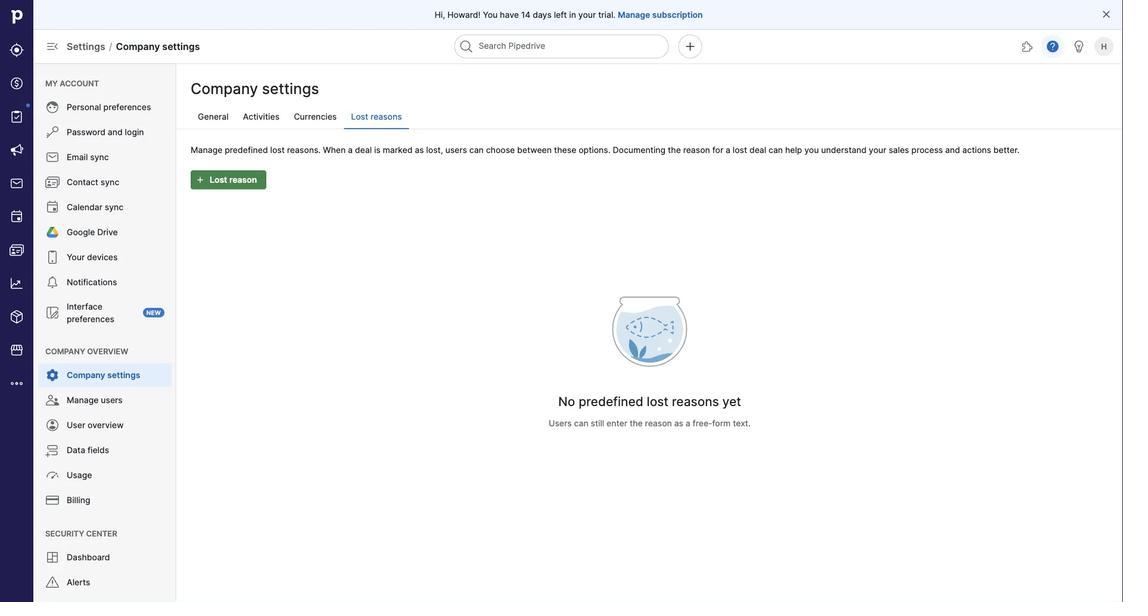 Task type: vqa. For each thing, say whether or not it's contained in the screenshot.
overview to the top
yes



Task type: locate. For each thing, give the bounding box(es) containing it.
1 vertical spatial sync
[[101, 177, 119, 188]]

0 vertical spatial overview
[[87, 347, 128, 356]]

company up general
[[191, 80, 258, 98]]

overview
[[87, 347, 128, 356], [88, 421, 124, 431]]

login
[[125, 127, 144, 137]]

0 vertical spatial reason
[[684, 145, 711, 155]]

1 vertical spatial your
[[869, 145, 887, 155]]

lost right color primary inverted icon
[[210, 175, 227, 185]]

calendar sync
[[67, 202, 124, 213]]

when
[[323, 145, 346, 155]]

1 horizontal spatial the
[[668, 145, 681, 155]]

left
[[554, 10, 567, 20]]

leads image
[[10, 43, 24, 57]]

color undefined image
[[10, 110, 24, 124], [45, 125, 60, 140], [45, 200, 60, 215], [45, 225, 60, 240], [45, 306, 60, 320], [45, 394, 60, 408], [45, 419, 60, 433], [45, 444, 60, 458], [45, 494, 60, 508], [45, 551, 60, 565]]

deal
[[355, 145, 372, 155], [750, 145, 767, 155]]

general
[[198, 112, 229, 122]]

overview for user overview
[[88, 421, 124, 431]]

alerts link
[[38, 571, 172, 595]]

2 color undefined image from the top
[[45, 150, 60, 165]]

the right enter
[[630, 419, 643, 429]]

color undefined image left user
[[45, 419, 60, 433]]

0 horizontal spatial lost
[[210, 175, 227, 185]]

my
[[45, 79, 58, 88]]

and left actions
[[946, 145, 961, 155]]

1 horizontal spatial and
[[946, 145, 961, 155]]

1 horizontal spatial deal
[[750, 145, 767, 155]]

1 vertical spatial company settings
[[67, 371, 140, 381]]

sync for email sync
[[90, 152, 109, 162]]

6 color undefined image from the top
[[45, 368, 60, 383]]

activities
[[243, 112, 280, 122]]

activities image
[[10, 210, 24, 224]]

in
[[570, 10, 577, 20]]

1 vertical spatial overview
[[88, 421, 124, 431]]

color undefined image inside notifications link
[[45, 275, 60, 290]]

predefined for manage
[[225, 145, 268, 155]]

the right documenting
[[668, 145, 681, 155]]

1 vertical spatial users
[[101, 396, 123, 406]]

yet
[[723, 394, 742, 409]]

0 horizontal spatial lost
[[270, 145, 285, 155]]

1 horizontal spatial as
[[675, 419, 684, 429]]

can left still
[[574, 419, 589, 429]]

reasons up is
[[371, 112, 402, 122]]

a right when
[[348, 145, 353, 155]]

reason left for
[[684, 145, 711, 155]]

color undefined image left the google
[[45, 225, 60, 240]]

1 vertical spatial manage
[[191, 145, 223, 155]]

quick add image
[[684, 39, 698, 54]]

color undefined image for manage
[[45, 394, 60, 408]]

menu
[[0, 0, 33, 603], [33, 63, 176, 603]]

0 vertical spatial preferences
[[103, 102, 151, 112]]

as
[[415, 145, 424, 155], [675, 419, 684, 429]]

overview up company settings menu item
[[87, 347, 128, 356]]

users right lost,
[[446, 145, 467, 155]]

color undefined image left contact
[[45, 175, 60, 190]]

0 horizontal spatial can
[[470, 145, 484, 155]]

color undefined image left data
[[45, 444, 60, 458]]

deal left help
[[750, 145, 767, 155]]

1 vertical spatial lost
[[210, 175, 227, 185]]

billing link
[[38, 489, 172, 513]]

1 horizontal spatial can
[[574, 419, 589, 429]]

color undefined image for your devices
[[45, 250, 60, 265]]

your left sales
[[869, 145, 887, 155]]

your right in
[[579, 10, 596, 20]]

sync up drive
[[105, 202, 124, 213]]

sync
[[90, 152, 109, 162], [101, 177, 119, 188], [105, 202, 124, 213]]

1 vertical spatial as
[[675, 419, 684, 429]]

company
[[116, 41, 160, 52], [191, 80, 258, 98], [45, 347, 85, 356], [67, 371, 105, 381]]

color undefined image left "password"
[[45, 125, 60, 140]]

you
[[805, 145, 819, 155]]

0 horizontal spatial reasons
[[371, 112, 402, 122]]

2 horizontal spatial settings
[[262, 80, 319, 98]]

text.
[[733, 419, 751, 429]]

reasons
[[371, 112, 402, 122], [672, 394, 719, 409]]

users down company settings link
[[101, 396, 123, 406]]

manage
[[618, 10, 651, 20], [191, 145, 223, 155], [67, 396, 99, 406]]

color undefined image inside user overview "link"
[[45, 419, 60, 433]]

no predefined lost reasons yet
[[559, 394, 742, 409]]

your
[[579, 10, 596, 20], [869, 145, 887, 155]]

contact sync
[[67, 177, 119, 188]]

howard!
[[448, 10, 481, 20]]

0 vertical spatial as
[[415, 145, 424, 155]]

predefined up lost reason
[[225, 145, 268, 155]]

lost for reasons.
[[270, 145, 285, 155]]

have
[[500, 10, 519, 20]]

1 horizontal spatial lost
[[351, 112, 369, 122]]

0 horizontal spatial deal
[[355, 145, 372, 155]]

process
[[912, 145, 944, 155]]

center
[[86, 529, 117, 539]]

lost right currencies
[[351, 112, 369, 122]]

alerts
[[67, 578, 90, 588]]

7 color undefined image from the top
[[45, 469, 60, 483]]

fields
[[88, 446, 109, 456]]

sales assistant image
[[1073, 39, 1087, 54]]

is
[[374, 145, 381, 155]]

color undefined image inside alerts link
[[45, 576, 60, 590]]

color undefined image inside billing "link"
[[45, 494, 60, 508]]

5 color undefined image from the top
[[45, 275, 60, 290]]

lost reasons
[[351, 112, 402, 122]]

deal left is
[[355, 145, 372, 155]]

manage up color primary inverted icon
[[191, 145, 223, 155]]

reason
[[684, 145, 711, 155], [229, 175, 257, 185], [645, 419, 672, 429]]

predefined
[[225, 145, 268, 155], [579, 394, 644, 409]]

can left help
[[769, 145, 783, 155]]

sync right email
[[90, 152, 109, 162]]

color undefined image for notifications
[[45, 275, 60, 290]]

more image
[[10, 377, 24, 391]]

4 color undefined image from the top
[[45, 250, 60, 265]]

2 horizontal spatial manage
[[618, 10, 651, 20]]

1 horizontal spatial reason
[[645, 419, 672, 429]]

lost right for
[[733, 145, 748, 155]]

color undefined image inside usage link
[[45, 469, 60, 483]]

company overview
[[45, 347, 128, 356]]

1 vertical spatial reason
[[229, 175, 257, 185]]

1 horizontal spatial users
[[446, 145, 467, 155]]

days
[[533, 10, 552, 20]]

0 horizontal spatial users
[[101, 396, 123, 406]]

1 color undefined image from the top
[[45, 100, 60, 114]]

color undefined image down security
[[45, 551, 60, 565]]

as left lost,
[[415, 145, 424, 155]]

preferences
[[103, 102, 151, 112], [67, 314, 114, 324]]

color undefined image left usage
[[45, 469, 60, 483]]

a right for
[[726, 145, 731, 155]]

lost for reasons
[[647, 394, 669, 409]]

2 vertical spatial sync
[[105, 202, 124, 213]]

your
[[67, 252, 85, 263]]

1 horizontal spatial manage
[[191, 145, 223, 155]]

color undefined image down alerts link
[[45, 601, 60, 603]]

color undefined image inside contact sync link
[[45, 175, 60, 190]]

0 horizontal spatial reason
[[229, 175, 257, 185]]

company settings up "activities"
[[191, 80, 319, 98]]

contact
[[67, 177, 98, 188]]

personal preferences
[[67, 102, 151, 112]]

manage right trial. on the top
[[618, 10, 651, 20]]

color undefined image down deals image
[[10, 110, 24, 124]]

dashboard link
[[38, 546, 172, 570]]

preferences for personal
[[103, 102, 151, 112]]

0 vertical spatial users
[[446, 145, 467, 155]]

company settings link
[[38, 364, 172, 388]]

1 vertical spatial preferences
[[67, 314, 114, 324]]

1 horizontal spatial company settings
[[191, 80, 319, 98]]

and
[[108, 127, 123, 137], [946, 145, 961, 155]]

3 color undefined image from the top
[[45, 175, 60, 190]]

preferences down interface
[[67, 314, 114, 324]]

0 horizontal spatial settings
[[107, 371, 140, 381]]

0 horizontal spatial manage
[[67, 396, 99, 406]]

sync for contact sync
[[101, 177, 119, 188]]

users
[[549, 419, 572, 429]]

color undefined image inside personal preferences link
[[45, 100, 60, 114]]

0 vertical spatial sync
[[90, 152, 109, 162]]

company settings up "manage users" link
[[67, 371, 140, 381]]

preferences up login
[[103, 102, 151, 112]]

0 horizontal spatial predefined
[[225, 145, 268, 155]]

0 horizontal spatial the
[[630, 419, 643, 429]]

color undefined image inside data fields link
[[45, 444, 60, 458]]

0 vertical spatial predefined
[[225, 145, 268, 155]]

color undefined image inside 'calendar sync' link
[[45, 200, 60, 215]]

lost
[[270, 145, 285, 155], [733, 145, 748, 155], [647, 394, 669, 409]]

trial.
[[599, 10, 616, 20]]

color undefined image right more image
[[45, 368, 60, 383]]

color undefined image for alerts
[[45, 576, 60, 590]]

1 horizontal spatial predefined
[[579, 394, 644, 409]]

calendar sync link
[[38, 196, 172, 219]]

1 vertical spatial predefined
[[579, 394, 644, 409]]

lost left reasons.
[[270, 145, 285, 155]]

color undefined image left 'calendar'
[[45, 200, 60, 215]]

a
[[348, 145, 353, 155], [726, 145, 731, 155], [686, 419, 691, 429]]

color undefined image inside 'password and login' 'link'
[[45, 125, 60, 140]]

color undefined image for email sync
[[45, 150, 60, 165]]

for
[[713, 145, 724, 155]]

9 color undefined image from the top
[[45, 601, 60, 603]]

1 vertical spatial and
[[946, 145, 961, 155]]

reason inside lost reason "button"
[[229, 175, 257, 185]]

color undefined image inside email sync link
[[45, 150, 60, 165]]

color undefined image inside google drive link
[[45, 225, 60, 240]]

lost reason
[[210, 175, 257, 185]]

0 horizontal spatial company settings
[[67, 371, 140, 381]]

color undefined image left billing
[[45, 494, 60, 508]]

overview inside "link"
[[88, 421, 124, 431]]

documenting
[[613, 145, 666, 155]]

/
[[109, 41, 112, 52]]

predefined up enter
[[579, 394, 644, 409]]

company down company overview
[[67, 371, 105, 381]]

color undefined image left interface
[[45, 306, 60, 320]]

settings
[[162, 41, 200, 52], [262, 80, 319, 98], [107, 371, 140, 381]]

color undefined image for interface
[[45, 306, 60, 320]]

deals image
[[10, 76, 24, 91]]

manage up user
[[67, 396, 99, 406]]

hi,
[[435, 10, 445, 20]]

reasons up the free-
[[672, 394, 719, 409]]

1 vertical spatial the
[[630, 419, 643, 429]]

and left login
[[108, 127, 123, 137]]

2 deal from the left
[[750, 145, 767, 155]]

company settings
[[191, 80, 319, 98], [67, 371, 140, 381]]

settings / company settings
[[67, 41, 200, 52]]

1 horizontal spatial your
[[869, 145, 887, 155]]

2 vertical spatial manage
[[67, 396, 99, 406]]

color undefined image for usage
[[45, 469, 60, 483]]

usage
[[67, 471, 92, 481]]

notifications link
[[38, 271, 172, 295]]

manage predefined lost reasons. when a deal is marked as lost, users can choose between these options. documenting the reason for a lost deal can help you understand your sales process and actions better.
[[191, 145, 1020, 155]]

can left choose at the top left
[[470, 145, 484, 155]]

color undefined image inside your devices link
[[45, 250, 60, 265]]

overview up data fields link
[[88, 421, 124, 431]]

lost inside "button"
[[210, 175, 227, 185]]

a left the free-
[[686, 419, 691, 429]]

color undefined image
[[45, 100, 60, 114], [45, 150, 60, 165], [45, 175, 60, 190], [45, 250, 60, 265], [45, 275, 60, 290], [45, 368, 60, 383], [45, 469, 60, 483], [45, 576, 60, 590], [45, 601, 60, 603]]

the
[[668, 145, 681, 155], [630, 419, 643, 429]]

0 vertical spatial settings
[[162, 41, 200, 52]]

sync down email sync link
[[101, 177, 119, 188]]

0 vertical spatial the
[[668, 145, 681, 155]]

0 vertical spatial reasons
[[371, 112, 402, 122]]

0 horizontal spatial and
[[108, 127, 123, 137]]

0 horizontal spatial your
[[579, 10, 596, 20]]

color undefined image right insights image
[[45, 275, 60, 290]]

1 vertical spatial reasons
[[672, 394, 719, 409]]

color undefined image left email
[[45, 150, 60, 165]]

1 horizontal spatial settings
[[162, 41, 200, 52]]

preferences inside personal preferences link
[[103, 102, 151, 112]]

2 vertical spatial settings
[[107, 371, 140, 381]]

0 horizontal spatial as
[[415, 145, 424, 155]]

overview for company overview
[[87, 347, 128, 356]]

color undefined image left alerts
[[45, 576, 60, 590]]

0 vertical spatial lost
[[351, 112, 369, 122]]

users
[[446, 145, 467, 155], [101, 396, 123, 406]]

color undefined image inside "manage users" link
[[45, 394, 60, 408]]

color undefined image left manage users
[[45, 394, 60, 408]]

company right the /
[[116, 41, 160, 52]]

lost up users can still enter the reason as a free-form text.
[[647, 394, 669, 409]]

security
[[45, 529, 84, 539]]

8 color undefined image from the top
[[45, 576, 60, 590]]

color undefined image down my
[[45, 100, 60, 114]]

0 vertical spatial and
[[108, 127, 123, 137]]

color undefined image left your
[[45, 250, 60, 265]]

1 horizontal spatial lost
[[647, 394, 669, 409]]

0 vertical spatial company settings
[[191, 80, 319, 98]]

0 vertical spatial your
[[579, 10, 596, 20]]

reasons.
[[287, 145, 321, 155]]

as left the free-
[[675, 419, 684, 429]]

color undefined image inside company settings link
[[45, 368, 60, 383]]

reason down no predefined lost reasons yet
[[645, 419, 672, 429]]

email sync
[[67, 152, 109, 162]]

color undefined image inside dashboard link
[[45, 551, 60, 565]]

reason right color primary inverted icon
[[229, 175, 257, 185]]



Task type: describe. For each thing, give the bounding box(es) containing it.
no
[[559, 394, 576, 409]]

2 horizontal spatial a
[[726, 145, 731, 155]]

products image
[[10, 310, 24, 324]]

better.
[[994, 145, 1020, 155]]

free-
[[693, 419, 713, 429]]

lost,
[[426, 145, 443, 155]]

company inside company settings link
[[67, 371, 105, 381]]

notifications
[[67, 278, 117, 288]]

personal preferences link
[[38, 95, 172, 119]]

sales
[[889, 145, 910, 155]]

color undefined image for google
[[45, 225, 60, 240]]

understand
[[822, 145, 867, 155]]

14
[[522, 10, 531, 20]]

home image
[[8, 8, 26, 26]]

color undefined image for user
[[45, 419, 60, 433]]

manage users
[[67, 396, 123, 406]]

users inside menu
[[101, 396, 123, 406]]

company settings inside menu item
[[67, 371, 140, 381]]

sync for calendar sync
[[105, 202, 124, 213]]

and inside 'link'
[[108, 127, 123, 137]]

lost for lost reason
[[210, 175, 227, 185]]

color undefined image for contact sync
[[45, 175, 60, 190]]

drive
[[97, 227, 118, 238]]

you
[[483, 10, 498, 20]]

personal
[[67, 102, 101, 112]]

hi, howard! you have 14 days left in your  trial. manage subscription
[[435, 10, 703, 20]]

subscription
[[653, 10, 703, 20]]

password
[[67, 127, 106, 137]]

marketplace image
[[10, 343, 24, 358]]

2 horizontal spatial can
[[769, 145, 783, 155]]

2 horizontal spatial lost
[[733, 145, 748, 155]]

1 horizontal spatial a
[[686, 419, 691, 429]]

color undefined image for calendar
[[45, 200, 60, 215]]

2 horizontal spatial reason
[[684, 145, 711, 155]]

company down interface preferences
[[45, 347, 85, 356]]

help
[[786, 145, 803, 155]]

choose
[[486, 145, 515, 155]]

insights image
[[10, 277, 24, 291]]

google drive link
[[38, 221, 172, 244]]

1 horizontal spatial reasons
[[672, 394, 719, 409]]

user overview link
[[38, 414, 172, 438]]

campaigns image
[[10, 143, 24, 157]]

still
[[591, 419, 605, 429]]

menu containing personal preferences
[[33, 63, 176, 603]]

password and login link
[[38, 120, 172, 144]]

billing
[[67, 496, 90, 506]]

manage for users
[[67, 396, 99, 406]]

settings
[[67, 41, 105, 52]]

quick help image
[[1046, 39, 1061, 54]]

lost for lost reasons
[[351, 112, 369, 122]]

options.
[[579, 145, 611, 155]]

google
[[67, 227, 95, 238]]

manage users link
[[38, 389, 172, 413]]

actions
[[963, 145, 992, 155]]

1 deal from the left
[[355, 145, 372, 155]]

h button
[[1093, 35, 1117, 58]]

color undefined image for data
[[45, 444, 60, 458]]

your devices link
[[38, 246, 172, 269]]

settings inside menu item
[[107, 371, 140, 381]]

user
[[67, 421, 85, 431]]

contact sync link
[[38, 171, 172, 194]]

company settings menu item
[[33, 364, 176, 388]]

predefined for no
[[579, 394, 644, 409]]

1 vertical spatial settings
[[262, 80, 319, 98]]

color undefined image for personal preferences
[[45, 100, 60, 114]]

devices
[[87, 252, 118, 263]]

color undefined image for company settings
[[45, 368, 60, 383]]

Search Pipedrive field
[[455, 35, 669, 58]]

contacts image
[[10, 243, 24, 258]]

password and login
[[67, 127, 144, 137]]

new
[[147, 309, 161, 317]]

email
[[67, 152, 88, 162]]

0 horizontal spatial a
[[348, 145, 353, 155]]

sales inbox image
[[10, 176, 24, 191]]

these
[[554, 145, 577, 155]]

color primary image
[[1102, 10, 1112, 19]]

currencies
[[294, 112, 337, 122]]

interface
[[67, 302, 103, 312]]

2 vertical spatial reason
[[645, 419, 672, 429]]

h
[[1102, 42, 1108, 51]]

marked
[[383, 145, 413, 155]]

account
[[60, 79, 99, 88]]

security center
[[45, 529, 117, 539]]

data fields link
[[38, 439, 172, 463]]

usage link
[[38, 464, 172, 488]]

color primary inverted image
[[193, 175, 207, 185]]

manage for predefined
[[191, 145, 223, 155]]

data
[[67, 446, 85, 456]]

color undefined image for password
[[45, 125, 60, 140]]

calendar
[[67, 202, 103, 213]]

manage subscription link
[[618, 9, 703, 21]]

user overview
[[67, 421, 124, 431]]

your devices
[[67, 252, 118, 263]]

preferences for interface
[[67, 314, 114, 324]]

menu toggle image
[[45, 39, 60, 54]]

email sync link
[[38, 145, 172, 169]]

enter
[[607, 419, 628, 429]]

users can still enter the reason as a free-form text.
[[549, 419, 751, 429]]

0 vertical spatial manage
[[618, 10, 651, 20]]

dashboard
[[67, 553, 110, 563]]

data fields
[[67, 446, 109, 456]]

between
[[518, 145, 552, 155]]

lost reason button
[[191, 171, 267, 190]]

form
[[713, 419, 731, 429]]



